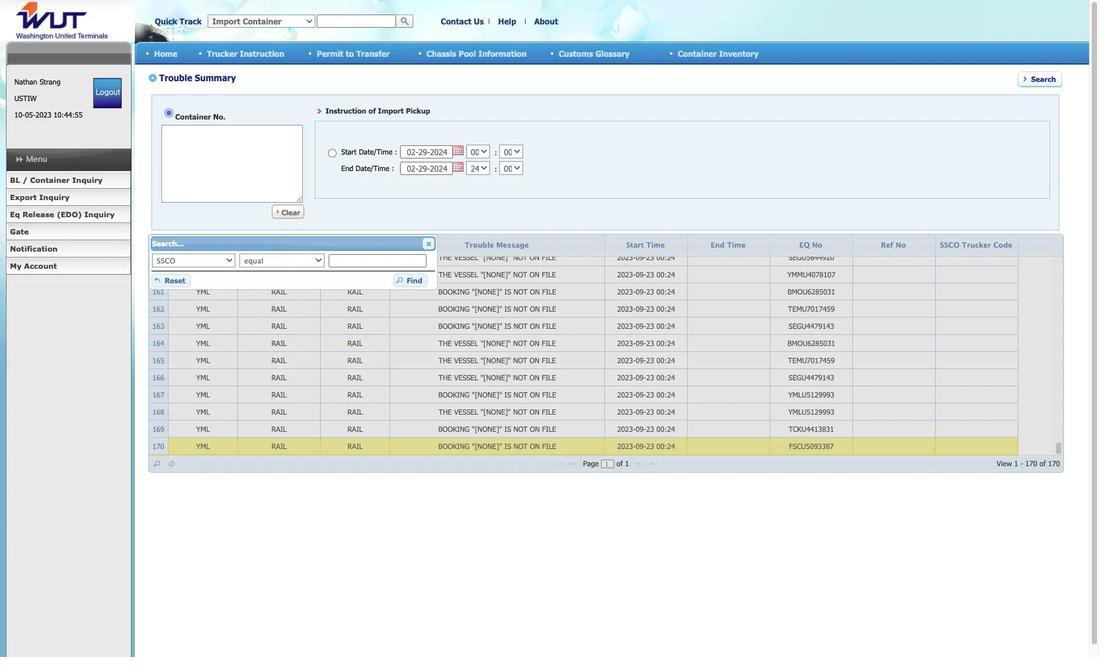 Task type: describe. For each thing, give the bounding box(es) containing it.
account
[[24, 262, 57, 270]]

bl
[[10, 176, 20, 184]]

pool
[[459, 49, 476, 58]]

quick
[[155, 17, 177, 26]]

chassis
[[427, 49, 456, 58]]

glossary
[[595, 49, 630, 58]]

0 vertical spatial container
[[678, 49, 717, 58]]

10-
[[14, 110, 25, 119]]

gate link
[[6, 224, 131, 241]]

bl / container inquiry
[[10, 176, 103, 184]]

my account
[[10, 262, 57, 270]]

customs
[[559, 49, 593, 58]]

my account link
[[6, 258, 131, 275]]

track
[[180, 17, 202, 26]]

about link
[[534, 17, 558, 26]]

(edo)
[[57, 210, 82, 219]]

inquiry for container
[[72, 176, 103, 184]]

05-
[[25, 110, 35, 119]]

quick track
[[155, 17, 202, 26]]

contact
[[441, 17, 472, 26]]

instruction
[[240, 49, 284, 58]]

2023
[[35, 110, 51, 119]]

bl / container inquiry link
[[6, 172, 131, 189]]

export
[[10, 193, 37, 202]]

eq release (edo) inquiry link
[[6, 206, 131, 224]]

notification
[[10, 245, 58, 253]]

inquiry for (edo)
[[84, 210, 115, 219]]

my
[[10, 262, 22, 270]]



Task type: vqa. For each thing, say whether or not it's contained in the screenshot.
"Container" within BL / Container Inquiry LINK
no



Task type: locate. For each thing, give the bounding box(es) containing it.
10:44:55
[[54, 110, 83, 119]]

chassis pool information
[[427, 49, 527, 58]]

10-05-2023 10:44:55
[[14, 110, 83, 119]]

help link
[[498, 17, 516, 26]]

/
[[23, 176, 28, 184]]

inquiry down bl / container inquiry at top
[[39, 193, 70, 202]]

eq
[[10, 210, 20, 219]]

container inside bl / container inquiry link
[[30, 176, 70, 184]]

permit to transfer
[[317, 49, 390, 58]]

eq release (edo) inquiry
[[10, 210, 115, 219]]

export inquiry link
[[6, 189, 131, 206]]

to
[[346, 49, 354, 58]]

nathan strang
[[14, 77, 60, 86]]

us
[[474, 17, 484, 26]]

information
[[478, 49, 527, 58]]

None text field
[[317, 15, 396, 28]]

2 vertical spatial inquiry
[[84, 210, 115, 219]]

contact us link
[[441, 17, 484, 26]]

inquiry right (edo)
[[84, 210, 115, 219]]

inventory
[[719, 49, 759, 58]]

help
[[498, 17, 516, 26]]

1 horizontal spatial container
[[678, 49, 717, 58]]

release
[[22, 210, 54, 219]]

inquiry
[[72, 176, 103, 184], [39, 193, 70, 202], [84, 210, 115, 219]]

container left the inventory
[[678, 49, 717, 58]]

trucker
[[207, 49, 237, 58]]

1 vertical spatial container
[[30, 176, 70, 184]]

container up the export inquiry
[[30, 176, 70, 184]]

gate
[[10, 227, 29, 236]]

0 horizontal spatial container
[[30, 176, 70, 184]]

strang
[[40, 77, 60, 86]]

nathan
[[14, 77, 37, 86]]

contact us
[[441, 17, 484, 26]]

home
[[154, 49, 177, 58]]

login image
[[93, 78, 122, 108]]

notification link
[[6, 241, 131, 258]]

export inquiry
[[10, 193, 70, 202]]

transfer
[[356, 49, 390, 58]]

ustiw
[[14, 94, 37, 102]]

1 vertical spatial inquiry
[[39, 193, 70, 202]]

trucker instruction
[[207, 49, 284, 58]]

container inventory
[[678, 49, 759, 58]]

0 vertical spatial inquiry
[[72, 176, 103, 184]]

customs glossary
[[559, 49, 630, 58]]

about
[[534, 17, 558, 26]]

inquiry up export inquiry link
[[72, 176, 103, 184]]

container
[[678, 49, 717, 58], [30, 176, 70, 184]]

permit
[[317, 49, 343, 58]]



